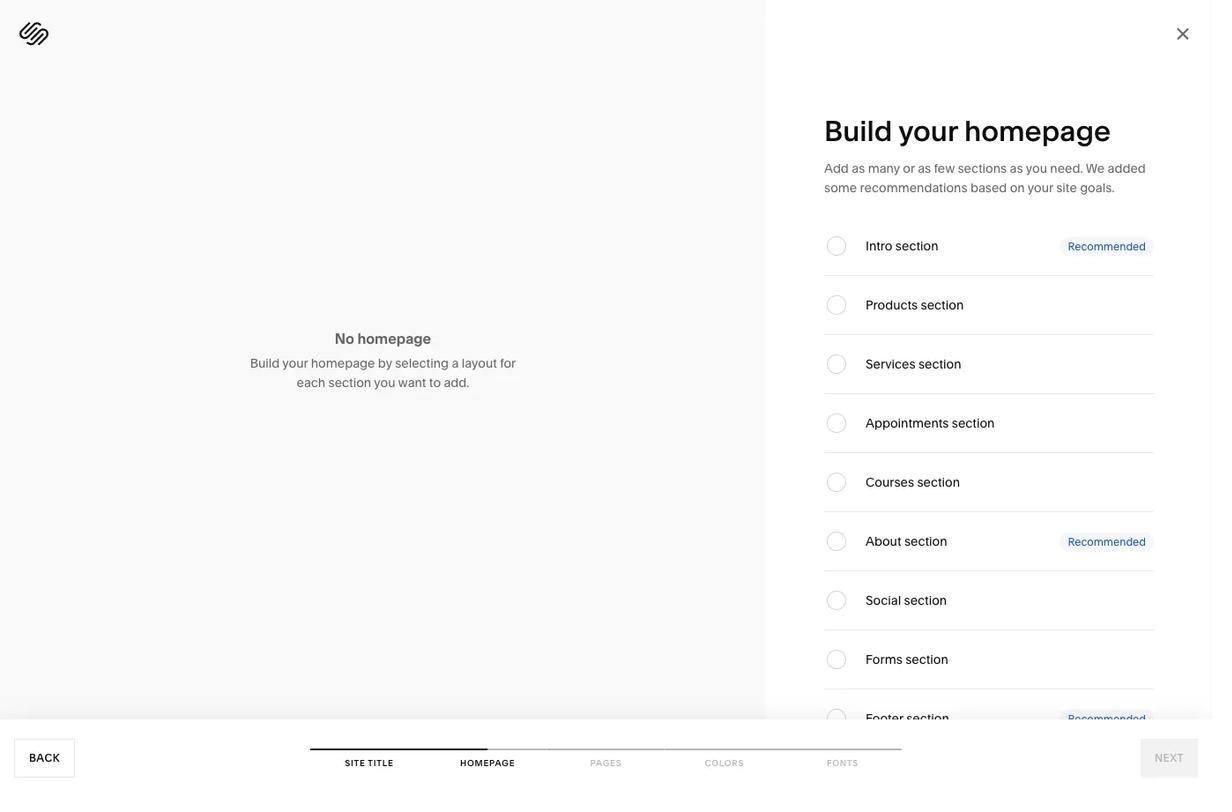 Task type: describe. For each thing, give the bounding box(es) containing it.
1 as from the left
[[852, 161, 866, 176]]

selecting
[[395, 356, 449, 371]]

footer
[[866, 711, 904, 726]]

by
[[378, 356, 392, 371]]

products section
[[866, 298, 964, 313]]

add.
[[444, 375, 470, 390]]

next button
[[1141, 739, 1199, 778]]

1 horizontal spatial build
[[825, 113, 893, 148]]

recommended for intro section
[[1069, 240, 1147, 253]]

recommended for footer section
[[1069, 713, 1147, 726]]

recommendations
[[861, 180, 968, 195]]

to
[[429, 375, 441, 390]]

based
[[971, 180, 1008, 195]]

section for intro section
[[896, 239, 939, 254]]

for
[[500, 356, 516, 371]]

forms
[[866, 652, 903, 667]]

build your homepage
[[825, 113, 1112, 148]]

about section
[[866, 534, 948, 549]]

some
[[825, 180, 858, 195]]

no homepage build your homepage by selecting a layout for each section you want to add.
[[250, 330, 516, 390]]

section for footer section
[[907, 711, 950, 726]]

section for products section
[[922, 298, 964, 313]]

section for services section
[[919, 357, 962, 372]]

back button
[[14, 739, 75, 778]]

services
[[866, 357, 916, 372]]

on
[[1011, 180, 1026, 195]]

courses section
[[866, 475, 961, 490]]

social
[[866, 593, 902, 608]]

2 as from the left
[[918, 161, 932, 176]]

homepage
[[461, 758, 515, 768]]

your inside the no homepage build your homepage by selecting a layout for each section you want to add.
[[283, 356, 308, 371]]

many
[[869, 161, 901, 176]]

back
[[29, 752, 60, 765]]

add
[[825, 161, 849, 176]]

section for appointments section
[[953, 416, 996, 431]]

appointments
[[866, 416, 950, 431]]

0 vertical spatial your
[[899, 113, 958, 148]]

or
[[904, 161, 916, 176]]

site title
[[345, 758, 394, 768]]

your inside "add as many or as few sections as you need. we added some recommendations based on your site goals."
[[1028, 180, 1054, 195]]

build inside the no homepage build your homepage by selecting a layout for each section you want to add.
[[250, 356, 280, 371]]

few
[[935, 161, 955, 176]]

section for forms section
[[906, 652, 949, 667]]

goals.
[[1081, 180, 1116, 195]]

about
[[866, 534, 902, 549]]

appointments section
[[866, 416, 996, 431]]

layout
[[462, 356, 497, 371]]

section for social section
[[905, 593, 948, 608]]

2 vertical spatial homepage
[[311, 356, 375, 371]]

title
[[368, 758, 394, 768]]



Task type: vqa. For each thing, say whether or not it's contained in the screenshot.
2nd Recommended
yes



Task type: locate. For each thing, give the bounding box(es) containing it.
section inside the no homepage build your homepage by selecting a layout for each section you want to add.
[[329, 375, 372, 390]]

pages
[[591, 758, 622, 768]]

products
[[866, 298, 919, 313]]

section right each
[[329, 375, 372, 390]]

1 vertical spatial recommended
[[1069, 535, 1147, 548]]

added
[[1108, 161, 1147, 176]]

social section
[[866, 593, 948, 608]]

section for about section
[[905, 534, 948, 549]]

no
[[335, 330, 355, 347]]

you inside the no homepage build your homepage by selecting a layout for each section you want to add.
[[374, 375, 396, 390]]

1 vertical spatial build
[[250, 356, 280, 371]]

build
[[825, 113, 893, 148], [250, 356, 280, 371]]

3 recommended from the top
[[1069, 713, 1147, 726]]

1 vertical spatial your
[[1028, 180, 1054, 195]]

your up each
[[283, 356, 308, 371]]

as
[[852, 161, 866, 176], [918, 161, 932, 176], [1011, 161, 1024, 176]]

1 horizontal spatial your
[[899, 113, 958, 148]]

section right 'courses'
[[918, 475, 961, 490]]

section right footer
[[907, 711, 950, 726]]

1 horizontal spatial as
[[918, 161, 932, 176]]

recommended
[[1069, 240, 1147, 253], [1069, 535, 1147, 548], [1069, 713, 1147, 726]]

next
[[1156, 752, 1185, 765]]

section for courses section
[[918, 475, 961, 490]]

you down by
[[374, 375, 396, 390]]

as right add
[[852, 161, 866, 176]]

section right social
[[905, 593, 948, 608]]

1 vertical spatial you
[[374, 375, 396, 390]]

as up on
[[1011, 161, 1024, 176]]

forms section
[[866, 652, 949, 667]]

0 horizontal spatial build
[[250, 356, 280, 371]]

intro
[[866, 239, 893, 254]]

section right forms
[[906, 652, 949, 667]]

fonts
[[828, 758, 859, 768]]

0 vertical spatial you
[[1027, 161, 1048, 176]]

your right on
[[1028, 180, 1054, 195]]

1 recommended from the top
[[1069, 240, 1147, 253]]

we
[[1087, 161, 1105, 176]]

section right services
[[919, 357, 962, 372]]

your
[[899, 113, 958, 148], [1028, 180, 1054, 195], [283, 356, 308, 371]]

site
[[345, 758, 366, 768]]

need.
[[1051, 161, 1084, 176]]

0 vertical spatial recommended
[[1069, 240, 1147, 253]]

homepage
[[965, 113, 1112, 148], [358, 330, 432, 347], [311, 356, 375, 371]]

0 horizontal spatial as
[[852, 161, 866, 176]]

section right products
[[922, 298, 964, 313]]

3 as from the left
[[1011, 161, 1024, 176]]

as right or
[[918, 161, 932, 176]]

courses
[[866, 475, 915, 490]]

you
[[1027, 161, 1048, 176], [374, 375, 396, 390]]

1 horizontal spatial you
[[1027, 161, 1048, 176]]

services section
[[866, 357, 962, 372]]

site
[[1057, 180, 1078, 195]]

recommended for about section
[[1069, 535, 1147, 548]]

2 vertical spatial your
[[283, 356, 308, 371]]

a
[[452, 356, 459, 371]]

intro section
[[866, 239, 939, 254]]

0 horizontal spatial you
[[374, 375, 396, 390]]

homepage down no
[[311, 356, 375, 371]]

2 recommended from the top
[[1069, 535, 1147, 548]]

1 vertical spatial homepage
[[358, 330, 432, 347]]

section
[[896, 239, 939, 254], [922, 298, 964, 313], [919, 357, 962, 372], [329, 375, 372, 390], [953, 416, 996, 431], [918, 475, 961, 490], [905, 534, 948, 549], [905, 593, 948, 608], [906, 652, 949, 667], [907, 711, 950, 726]]

section right about
[[905, 534, 948, 549]]

2 horizontal spatial your
[[1028, 180, 1054, 195]]

section right appointments at the bottom of page
[[953, 416, 996, 431]]

sections
[[958, 161, 1008, 176]]

you inside "add as many or as few sections as you need. we added some recommendations based on your site goals."
[[1027, 161, 1048, 176]]

add as many or as few sections as you need. we added some recommendations based on your site goals.
[[825, 161, 1147, 195]]

2 horizontal spatial as
[[1011, 161, 1024, 176]]

homepage up need.
[[965, 113, 1112, 148]]

each
[[297, 375, 326, 390]]

homepage up by
[[358, 330, 432, 347]]

2 vertical spatial recommended
[[1069, 713, 1147, 726]]

footer section
[[866, 711, 950, 726]]

0 horizontal spatial your
[[283, 356, 308, 371]]

your up few
[[899, 113, 958, 148]]

you left need.
[[1027, 161, 1048, 176]]

want
[[398, 375, 427, 390]]

0 vertical spatial homepage
[[965, 113, 1112, 148]]

colors
[[705, 758, 745, 768]]

section right intro
[[896, 239, 939, 254]]

0 vertical spatial build
[[825, 113, 893, 148]]



